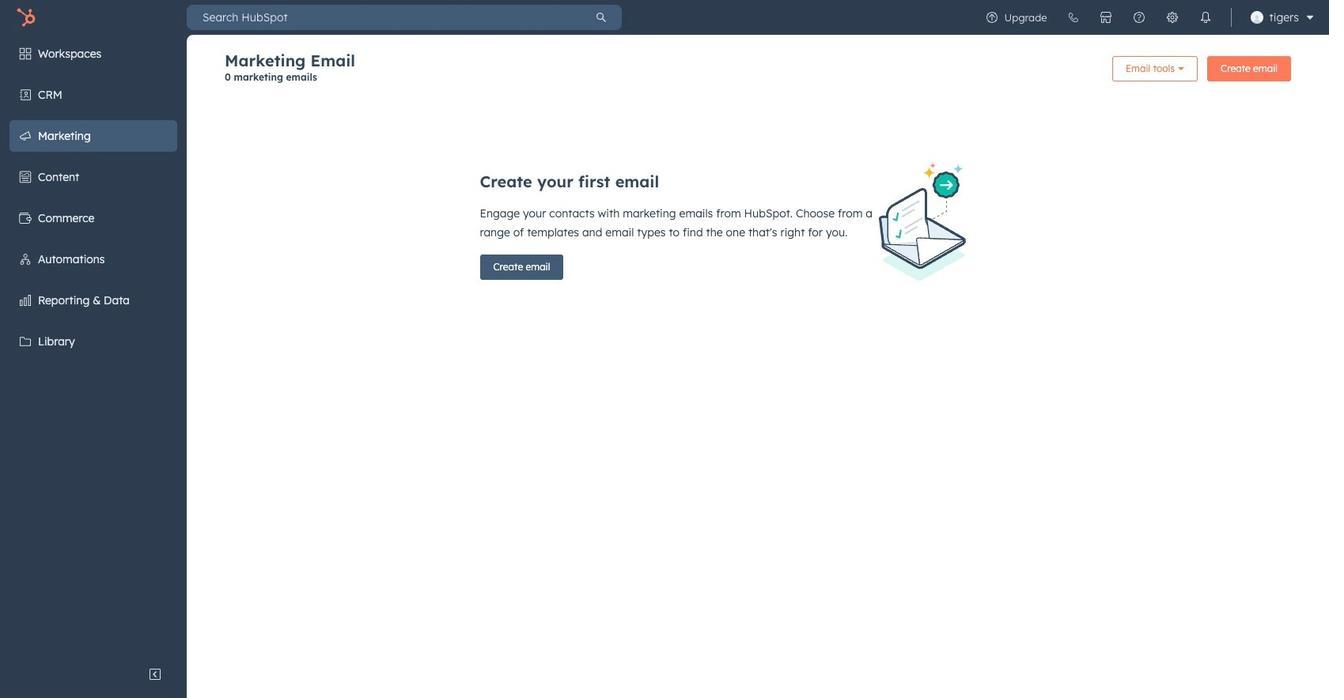 Task type: describe. For each thing, give the bounding box(es) containing it.
Search HubSpot search field
[[187, 5, 581, 30]]

marketplaces image
[[1099, 11, 1112, 24]]

0 horizontal spatial menu
[[0, 35, 187, 659]]

help image
[[1133, 11, 1145, 24]]

howard n/a image
[[1250, 11, 1263, 24]]

1 horizontal spatial menu
[[975, 0, 1320, 35]]



Task type: locate. For each thing, give the bounding box(es) containing it.
settings image
[[1166, 11, 1178, 24]]

notifications image
[[1199, 11, 1212, 24]]

banner
[[225, 51, 1291, 93]]

menu
[[975, 0, 1320, 35], [0, 35, 187, 659]]



Task type: vqa. For each thing, say whether or not it's contained in the screenshot.
Notifications icon
yes



